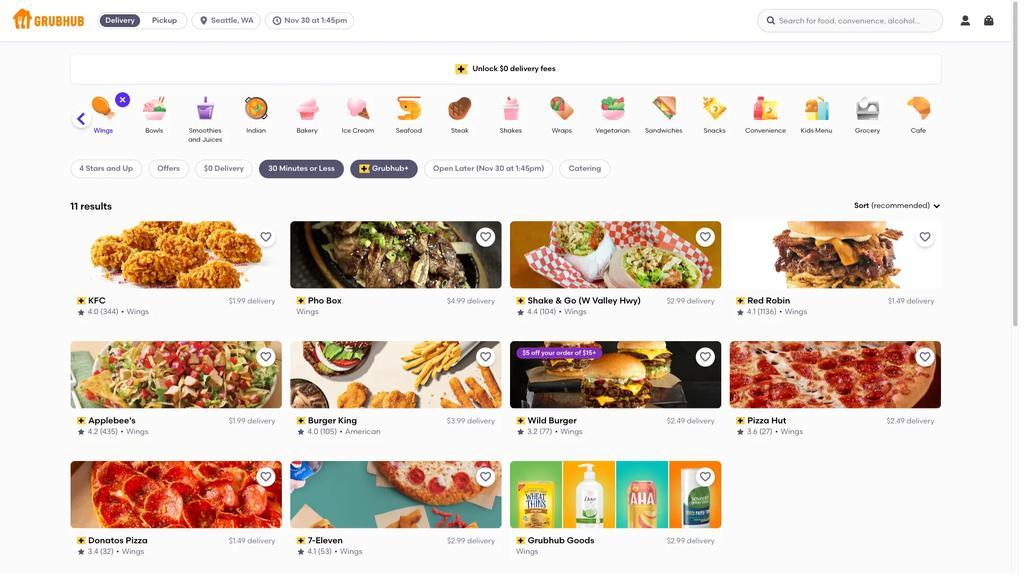 Task type: describe. For each thing, give the bounding box(es) containing it.
kids menu image
[[798, 97, 835, 120]]

pickup
[[152, 16, 177, 25]]

wraps
[[552, 127, 572, 134]]

pizza hut
[[748, 416, 787, 426]]

star icon image for applebee's
[[77, 428, 85, 437]]

save this restaurant button for burger king
[[476, 348, 495, 367]]

and inside smoothies and juices
[[188, 136, 201, 144]]

wings down wings image
[[94, 127, 113, 134]]

save this restaurant image for kfc
[[259, 231, 272, 244]]

recommended
[[874, 201, 928, 210]]

snacks
[[704, 127, 726, 134]]

• wings for wild burger
[[555, 428, 583, 437]]

shakes image
[[492, 97, 530, 120]]

3.4 (32)
[[88, 547, 114, 556]]

$5 off your order of $15+
[[523, 349, 596, 357]]

• wings for donatos pizza
[[116, 547, 144, 556]]

save this restaurant button for pizza hut
[[916, 348, 935, 367]]

save this restaurant button for red robin
[[916, 228, 935, 247]]

donatos pizza
[[88, 535, 148, 546]]

applebee's
[[88, 416, 136, 426]]

(1136)
[[758, 308, 777, 317]]

save this restaurant image for pizza hut
[[919, 351, 931, 363]]

pickup button
[[142, 12, 187, 29]]

3.4
[[88, 547, 98, 556]]

save this restaurant image for pho box
[[479, 231, 492, 244]]

stars
[[86, 164, 105, 173]]

(105)
[[320, 428, 337, 437]]

(344)
[[100, 308, 118, 317]]

grubhub+
[[372, 164, 409, 173]]

$1.99 for applebee's
[[229, 417, 246, 426]]

cafe image
[[900, 97, 937, 120]]

subscription pass image for donatos pizza
[[77, 537, 86, 545]]

1:45pm)
[[516, 164, 544, 173]]

wings down grubhub
[[516, 547, 538, 556]]

kids menu
[[801, 127, 833, 134]]

indian image
[[238, 97, 275, 120]]

4.0 for burger king
[[308, 428, 318, 437]]

1 vertical spatial $0
[[204, 164, 213, 173]]

convenience
[[745, 127, 786, 134]]

nov 30 at 1:45pm
[[285, 16, 347, 25]]

4.0 (344)
[[88, 308, 118, 317]]

shake & go (w valley hwy)
[[528, 296, 641, 306]]

0 horizontal spatial 30
[[268, 164, 277, 173]]

• for kfc
[[121, 308, 124, 317]]

subscription pass image for wild burger
[[516, 417, 526, 425]]

$2.49 for hut
[[887, 417, 905, 426]]

$2.49 delivery for pizza hut
[[887, 417, 935, 426]]

applebee's logo image
[[70, 341, 282, 409]]

(53)
[[318, 547, 332, 556]]

convenience image
[[747, 97, 784, 120]]

30 minutes or less
[[268, 164, 335, 173]]

7-
[[308, 535, 316, 546]]

$5
[[523, 349, 530, 357]]

delivery for box
[[467, 297, 495, 306]]

vegetarian image
[[594, 97, 631, 120]]

wings for 7-eleven
[[340, 547, 362, 556]]

shakes
[[500, 127, 522, 134]]

sandwiches image
[[645, 97, 682, 120]]

ice
[[342, 127, 351, 134]]

nov 30 at 1:45pm button
[[265, 12, 358, 29]]

results
[[80, 200, 112, 212]]

grubhub goods
[[528, 535, 594, 546]]

smoothies and juices
[[188, 127, 222, 144]]

save this restaurant image for eleven
[[479, 471, 492, 483]]

delivery for pizza
[[247, 537, 275, 546]]

or
[[310, 164, 317, 173]]

subscription pass image for burger king
[[296, 417, 306, 425]]

valley
[[592, 296, 618, 306]]

soup image
[[34, 97, 71, 120]]

subscription pass image for applebee's
[[77, 417, 86, 425]]

Search for food, convenience, alcohol... search field
[[758, 9, 943, 32]]

(nov
[[476, 164, 493, 173]]

$15+
[[583, 349, 596, 357]]

• wings for kfc
[[121, 308, 149, 317]]

fees
[[541, 64, 556, 73]]

• wings for applebee's
[[121, 428, 148, 437]]

grubhub plus flag logo image for unlock $0 delivery fees
[[456, 64, 468, 74]]

4.2 (435)
[[88, 428, 118, 437]]

pho box
[[308, 296, 342, 306]]

sort
[[854, 201, 869, 210]]

delivery for goods
[[687, 537, 715, 546]]

delivery for burger
[[687, 417, 715, 426]]

(32)
[[100, 547, 114, 556]]

4.0 for kfc
[[88, 308, 99, 317]]

save this restaurant image for robin
[[919, 231, 931, 244]]

offers
[[157, 164, 180, 173]]

• for donatos pizza
[[116, 547, 119, 556]]

$2.49 for burger
[[667, 417, 685, 426]]

donatos pizza logo image
[[70, 461, 282, 529]]

wings for pizza hut
[[781, 428, 803, 437]]

• wings for shake & go (w valley hwy)
[[559, 308, 587, 317]]

7-eleven
[[308, 535, 343, 546]]

$2.99 for shake & go (w valley hwy)
[[667, 297, 685, 306]]

seafood image
[[390, 97, 428, 120]]

star icon image for donatos pizza
[[77, 548, 85, 557]]

$2.49 delivery for wild burger
[[667, 417, 715, 426]]

3.2 (77)
[[527, 428, 552, 437]]

delivery button
[[98, 12, 142, 29]]

subscription pass image for shake & go (w valley hwy)
[[516, 297, 526, 305]]

hwy)
[[620, 296, 641, 306]]

4.2
[[88, 428, 98, 437]]

1 horizontal spatial delivery
[[215, 164, 244, 173]]

cream
[[353, 127, 374, 134]]

3.2
[[527, 428, 538, 437]]

donatos
[[88, 535, 124, 546]]

delivery for king
[[467, 417, 495, 426]]

eleven
[[316, 535, 343, 546]]

grocery image
[[849, 97, 886, 120]]

save this restaurant button for 7-eleven
[[476, 467, 495, 487]]

$1.99 delivery for applebee's
[[229, 417, 275, 426]]

wings down pho
[[296, 308, 319, 317]]

off
[[531, 349, 540, 357]]

of
[[575, 349, 581, 357]]

subscription pass image for 7-eleven
[[296, 537, 306, 545]]

save this restaurant button for donatos pizza
[[256, 467, 275, 487]]

&
[[556, 296, 562, 306]]

pho box logo image
[[290, 221, 501, 289]]

0 horizontal spatial svg image
[[118, 96, 127, 104]]

$1.49 delivery for red robin
[[888, 297, 935, 306]]

4.4 (104)
[[527, 308, 556, 317]]

go
[[564, 296, 577, 306]]

king
[[338, 416, 357, 426]]

save this restaurant image for shake & go (w valley hwy)
[[699, 231, 712, 244]]

ice cream
[[342, 127, 374, 134]]

robin
[[766, 296, 790, 306]]

juices
[[202, 136, 222, 144]]

less
[[319, 164, 335, 173]]

star icon image for shake & go (w valley hwy)
[[516, 308, 525, 317]]

$3.99
[[447, 417, 465, 426]]

wings for shake & go (w valley hwy)
[[565, 308, 587, 317]]

shake
[[528, 296, 554, 306]]

• for shake & go (w valley hwy)
[[559, 308, 562, 317]]

1 vertical spatial pizza
[[126, 535, 148, 546]]

grocery
[[855, 127, 880, 134]]

save this restaurant button for grubhub goods
[[696, 467, 715, 487]]

bowls image
[[136, 97, 173, 120]]

burger king logo image
[[290, 341, 501, 409]]

catering
[[569, 164, 601, 173]]

delivery for &
[[687, 297, 715, 306]]

snacks image
[[696, 97, 733, 120]]

wild
[[528, 416, 547, 426]]

main navigation navigation
[[0, 0, 1011, 41]]

at inside nov 30 at 1:45pm button
[[312, 16, 320, 25]]

bowls
[[145, 127, 163, 134]]

7-eleven logo image
[[290, 461, 501, 529]]

• wings for red robin
[[779, 308, 807, 317]]

3.6 (27)
[[747, 428, 773, 437]]

wings for kfc
[[127, 308, 149, 317]]

open
[[433, 164, 453, 173]]



Task type: vqa. For each thing, say whether or not it's contained in the screenshot.


Task type: locate. For each thing, give the bounding box(es) containing it.
• right (105)
[[340, 428, 343, 437]]

$3.99 delivery
[[447, 417, 495, 426]]

unlock
[[473, 64, 498, 73]]

save this restaurant button for shake & go (w valley hwy)
[[696, 228, 715, 247]]

wild burger
[[528, 416, 577, 426]]

wings right (344)
[[127, 308, 149, 317]]

• right (77)
[[555, 428, 558, 437]]

red
[[748, 296, 764, 306]]

(
[[871, 201, 874, 210]]

30 left minutes
[[268, 164, 277, 173]]

wings down the donatos pizza
[[122, 547, 144, 556]]

$2.99 for 7-eleven
[[447, 537, 465, 546]]

wings for applebee's
[[126, 428, 148, 437]]

star icon image left 4.1 (1136)
[[736, 308, 745, 317]]

wings down go
[[565, 308, 587, 317]]

30 right (nov
[[495, 164, 504, 173]]

4.0 (105)
[[308, 428, 337, 437]]

$4.99
[[447, 297, 465, 306]]

• for 7-eleven
[[335, 547, 338, 556]]

save this restaurant image for pizza
[[259, 471, 272, 483]]

star icon image for kfc
[[77, 308, 85, 317]]

$2.99 delivery for grubhub goods
[[667, 537, 715, 546]]

pizza hut logo image
[[730, 341, 941, 409]]

• right (27)
[[775, 428, 778, 437]]

save this restaurant button for kfc
[[256, 228, 275, 247]]

subscription pass image left 7-
[[296, 537, 306, 545]]

1 horizontal spatial at
[[506, 164, 514, 173]]

• wings down applebee's
[[121, 428, 148, 437]]

0 horizontal spatial pizza
[[126, 535, 148, 546]]

0 vertical spatial grubhub plus flag logo image
[[456, 64, 468, 74]]

delivery for eleven
[[467, 537, 495, 546]]

1:45pm
[[321, 16, 347, 25]]

save this restaurant image
[[919, 231, 931, 244], [259, 351, 272, 363], [699, 351, 712, 363], [259, 471, 272, 483], [479, 471, 492, 483]]

$1.99 delivery
[[229, 297, 275, 306], [229, 417, 275, 426]]

1 horizontal spatial $0
[[500, 64, 508, 73]]

subscription pass image left pho
[[296, 297, 306, 305]]

• wings down wild burger
[[555, 428, 583, 437]]

0 vertical spatial at
[[312, 16, 320, 25]]

pizza
[[748, 416, 769, 426], [126, 535, 148, 546]]

delivery left 'pickup'
[[105, 16, 135, 25]]

4.1 down 7-
[[308, 547, 316, 556]]

hut
[[772, 416, 787, 426]]

and left up
[[106, 164, 121, 173]]

30 inside button
[[301, 16, 310, 25]]

1 horizontal spatial $2.49 delivery
[[887, 417, 935, 426]]

None field
[[854, 201, 941, 211]]

$1.49 for robin
[[888, 297, 905, 306]]

1 vertical spatial 4.0
[[308, 428, 318, 437]]

subscription pass image for pho box
[[296, 297, 306, 305]]

1 vertical spatial $1.49 delivery
[[229, 537, 275, 546]]

• wings down the donatos pizza
[[116, 547, 144, 556]]

box
[[326, 296, 342, 306]]

grubhub goods logo image
[[510, 461, 721, 529]]

red robin
[[748, 296, 790, 306]]

0 horizontal spatial $2.49
[[667, 417, 685, 426]]

1 $1.99 from the top
[[229, 297, 246, 306]]

1 horizontal spatial $2.49
[[887, 417, 905, 426]]

steak image
[[441, 97, 479, 120]]

• wings down hut
[[775, 428, 803, 437]]

kids
[[801, 127, 814, 134]]

delivery for hut
[[907, 417, 935, 426]]

$0
[[500, 64, 508, 73], [204, 164, 213, 173]]

wings for red robin
[[785, 308, 807, 317]]

• right (435)
[[121, 428, 124, 437]]

1 $2.49 from the left
[[667, 417, 685, 426]]

subscription pass image
[[77, 297, 86, 305], [736, 297, 745, 305], [296, 417, 306, 425], [516, 417, 526, 425], [736, 417, 745, 425], [77, 537, 86, 545], [296, 537, 306, 545]]

svg image for seattle, wa
[[199, 15, 209, 26]]

$2.99 delivery for 7-eleven
[[447, 537, 495, 546]]

wings down robin at the right bottom of page
[[785, 308, 807, 317]]

subscription pass image left applebee's
[[77, 417, 86, 425]]

$4.99 delivery
[[447, 297, 495, 306]]

star icon image for wild burger
[[516, 428, 525, 437]]

$1.49 delivery for donatos pizza
[[229, 537, 275, 546]]

• wings right (344)
[[121, 308, 149, 317]]

1 vertical spatial 4.1
[[308, 547, 316, 556]]

delivery for robin
[[907, 297, 935, 306]]

subscription pass image left grubhub
[[516, 537, 526, 545]]

1 vertical spatial $1.99
[[229, 417, 246, 426]]

$1.49 for pizza
[[229, 537, 246, 546]]

sandwiches
[[645, 127, 682, 134]]

4.4
[[527, 308, 538, 317]]

0 vertical spatial 4.1
[[747, 308, 756, 317]]

2 $2.49 delivery from the left
[[887, 417, 935, 426]]

• for burger king
[[340, 428, 343, 437]]

wings down eleven
[[340, 547, 362, 556]]

star icon image left 3.4
[[77, 548, 85, 557]]

american
[[345, 428, 381, 437]]

at left 1:45pm
[[312, 16, 320, 25]]

0 vertical spatial 4.0
[[88, 308, 99, 317]]

0 vertical spatial pizza
[[748, 416, 769, 426]]

1 horizontal spatial 4.0
[[308, 428, 318, 437]]

4.0 left (105)
[[308, 428, 318, 437]]

star icon image left 4.2
[[77, 428, 85, 437]]

sort ( recommended )
[[854, 201, 930, 210]]

menu
[[815, 127, 833, 134]]

$1.49
[[888, 297, 905, 306], [229, 537, 246, 546]]

1 vertical spatial $1.99 delivery
[[229, 417, 275, 426]]

subscription pass image for grubhub goods
[[516, 537, 526, 545]]

and down smoothies
[[188, 136, 201, 144]]

wa
[[241, 16, 254, 25]]

delivery down juices
[[215, 164, 244, 173]]

ice cream image
[[339, 97, 377, 120]]

0 horizontal spatial 4.0
[[88, 308, 99, 317]]

delivery
[[510, 64, 539, 73], [247, 297, 275, 306], [467, 297, 495, 306], [687, 297, 715, 306], [907, 297, 935, 306], [247, 417, 275, 426], [467, 417, 495, 426], [687, 417, 715, 426], [907, 417, 935, 426], [247, 537, 275, 546], [467, 537, 495, 546], [687, 537, 715, 546]]

smoothies
[[189, 127, 221, 134]]

0 horizontal spatial $2.49 delivery
[[667, 417, 715, 426]]

wings
[[94, 127, 113, 134], [127, 308, 149, 317], [296, 308, 319, 317], [565, 308, 587, 317], [785, 308, 807, 317], [126, 428, 148, 437], [561, 428, 583, 437], [781, 428, 803, 437], [122, 547, 144, 556], [340, 547, 362, 556], [516, 547, 538, 556]]

0 vertical spatial $0
[[500, 64, 508, 73]]

grubhub plus flag logo image
[[456, 64, 468, 74], [359, 165, 370, 173]]

0 horizontal spatial $0
[[204, 164, 213, 173]]

• for red robin
[[779, 308, 782, 317]]

star icon image left 4.0 (105)
[[296, 428, 305, 437]]

0 horizontal spatial $1.49 delivery
[[229, 537, 275, 546]]

1 vertical spatial $1.49
[[229, 537, 246, 546]]

• wings down eleven
[[335, 547, 362, 556]]

star icon image left 4.0 (344)
[[77, 308, 85, 317]]

1 horizontal spatial grubhub plus flag logo image
[[456, 64, 468, 74]]

svg image
[[199, 15, 209, 26], [272, 15, 282, 26], [118, 96, 127, 104]]

star icon image for burger king
[[296, 428, 305, 437]]

up
[[122, 164, 133, 173]]

•
[[121, 308, 124, 317], [559, 308, 562, 317], [779, 308, 782, 317], [121, 428, 124, 437], [340, 428, 343, 437], [555, 428, 558, 437], [775, 428, 778, 437], [116, 547, 119, 556], [335, 547, 338, 556]]

pizza up 3.6 (27)
[[748, 416, 769, 426]]

subscription pass image for red robin
[[736, 297, 745, 305]]

3.6
[[747, 428, 758, 437]]

1 vertical spatial at
[[506, 164, 514, 173]]

subscription pass image
[[296, 297, 306, 305], [516, 297, 526, 305], [77, 417, 86, 425], [516, 537, 526, 545]]

$0 right unlock
[[500, 64, 508, 73]]

0 horizontal spatial delivery
[[105, 16, 135, 25]]

wings for wild burger
[[561, 428, 583, 437]]

steak
[[451, 127, 469, 134]]

4 stars and up
[[79, 164, 133, 173]]

1 vertical spatial and
[[106, 164, 121, 173]]

4.1 (53)
[[308, 547, 332, 556]]

save this restaurant image for burger king
[[479, 351, 492, 363]]

your
[[541, 349, 555, 357]]

star icon image left 3.6
[[736, 428, 745, 437]]

svg image for nov 30 at 1:45pm
[[272, 15, 282, 26]]

subscription pass image left kfc
[[77, 297, 86, 305]]

delivery inside button
[[105, 16, 135, 25]]

subscription pass image left shake
[[516, 297, 526, 305]]

(435)
[[100, 428, 118, 437]]

• for applebee's
[[121, 428, 124, 437]]

order
[[557, 349, 573, 357]]

vegetarian
[[596, 127, 630, 134]]

• wings down robin at the right bottom of page
[[779, 308, 807, 317]]

1 $2.49 delivery from the left
[[667, 417, 715, 426]]

0 vertical spatial $1.49
[[888, 297, 905, 306]]

• right (344)
[[121, 308, 124, 317]]

seafood
[[396, 127, 422, 134]]

4.0
[[88, 308, 99, 317], [308, 428, 318, 437]]

grubhub plus flag logo image left unlock
[[456, 64, 468, 74]]

2 burger from the left
[[549, 416, 577, 426]]

0 horizontal spatial and
[[106, 164, 121, 173]]

star icon image
[[77, 308, 85, 317], [516, 308, 525, 317], [736, 308, 745, 317], [77, 428, 85, 437], [296, 428, 305, 437], [516, 428, 525, 437], [736, 428, 745, 437], [77, 548, 85, 557], [296, 548, 305, 557]]

none field containing sort
[[854, 201, 941, 211]]

star icon image for pizza hut
[[736, 428, 745, 437]]

• wings for 7-eleven
[[335, 547, 362, 556]]

4.1
[[747, 308, 756, 317], [308, 547, 316, 556]]

30 right nov
[[301, 16, 310, 25]]

svg image inside nov 30 at 1:45pm button
[[272, 15, 282, 26]]

save this restaurant image for grubhub goods
[[699, 471, 712, 483]]

subscription pass image left red
[[736, 297, 745, 305]]

(104)
[[540, 308, 556, 317]]

4.1 down red
[[747, 308, 756, 317]]

subscription pass image left donatos
[[77, 537, 86, 545]]

$2.99 for grubhub goods
[[667, 537, 685, 546]]

kfc logo image
[[70, 221, 282, 289]]

svg image inside seattle, wa button
[[199, 15, 209, 26]]

wraps image
[[543, 97, 581, 120]]

subscription pass image left pizza hut
[[736, 417, 745, 425]]

shake & go (w valley hwy) logo image
[[510, 221, 721, 289]]

wings for donatos pizza
[[122, 547, 144, 556]]

wings down wild burger
[[561, 428, 583, 437]]

• for wild burger
[[555, 428, 558, 437]]

$2.99 delivery for shake & go (w valley hwy)
[[667, 297, 715, 306]]

star icon image for red robin
[[736, 308, 745, 317]]

1 vertical spatial delivery
[[215, 164, 244, 173]]

star icon image left 4.4
[[516, 308, 525, 317]]

1 horizontal spatial $1.49
[[888, 297, 905, 306]]

1 horizontal spatial burger
[[549, 416, 577, 426]]

wings down hut
[[781, 428, 803, 437]]

kfc
[[88, 296, 106, 306]]

wings down applebee's
[[126, 428, 148, 437]]

later
[[455, 164, 474, 173]]

11 results
[[70, 200, 112, 212]]

0 horizontal spatial at
[[312, 16, 320, 25]]

delivery
[[105, 16, 135, 25], [215, 164, 244, 173]]

open later (nov 30 at 1:45pm)
[[433, 164, 544, 173]]

seattle,
[[211, 16, 239, 25]]

star icon image left '4.1 (53)'
[[296, 548, 305, 557]]

bakery image
[[289, 97, 326, 120]]

grubhub plus flag logo image left grubhub+
[[359, 165, 370, 173]]

• american
[[340, 428, 381, 437]]

$1.99
[[229, 297, 246, 306], [229, 417, 246, 426]]

save this restaurant button for applebee's
[[256, 348, 275, 367]]

1 horizontal spatial 30
[[301, 16, 310, 25]]

• for pizza hut
[[775, 428, 778, 437]]

0 horizontal spatial grubhub plus flag logo image
[[359, 165, 370, 173]]

$1.99 for kfc
[[229, 297, 246, 306]]

0 vertical spatial $1.99 delivery
[[229, 297, 275, 306]]

seattle, wa
[[211, 16, 254, 25]]

• down robin at the right bottom of page
[[779, 308, 782, 317]]

1 horizontal spatial $1.49 delivery
[[888, 297, 935, 306]]

)
[[928, 201, 930, 210]]

red robin logo image
[[730, 221, 941, 289]]

$0 delivery
[[204, 164, 244, 173]]

svg image left nov
[[272, 15, 282, 26]]

0 horizontal spatial burger
[[308, 416, 336, 426]]

4.0 down kfc
[[88, 308, 99, 317]]

subscription pass image left burger king
[[296, 417, 306, 425]]

2 $1.99 from the top
[[229, 417, 246, 426]]

grubhub
[[528, 535, 565, 546]]

save this restaurant image
[[259, 231, 272, 244], [479, 231, 492, 244], [699, 231, 712, 244], [479, 351, 492, 363], [919, 351, 931, 363], [699, 471, 712, 483]]

svg image
[[959, 14, 972, 27], [983, 14, 995, 27], [766, 15, 777, 26], [932, 202, 941, 210]]

save this restaurant button for pho box
[[476, 228, 495, 247]]

2 $2.49 from the left
[[887, 417, 905, 426]]

(w
[[579, 296, 590, 306]]

1 $1.99 delivery from the top
[[229, 297, 275, 306]]

subscription pass image for kfc
[[77, 297, 86, 305]]

wild burger logo image
[[510, 341, 721, 409]]

• right (32)
[[116, 547, 119, 556]]

star icon image left 3.2
[[516, 428, 525, 437]]

svg image left seattle,
[[199, 15, 209, 26]]

• down &
[[559, 308, 562, 317]]

1 horizontal spatial and
[[188, 136, 201, 144]]

2 $1.99 delivery from the top
[[229, 417, 275, 426]]

1 horizontal spatial pizza
[[748, 416, 769, 426]]

2 horizontal spatial svg image
[[272, 15, 282, 26]]

goods
[[567, 535, 594, 546]]

indian
[[246, 127, 266, 134]]

• right (53)
[[335, 547, 338, 556]]

pizza right donatos
[[126, 535, 148, 546]]

wings image
[[85, 97, 122, 120]]

4.1 for red
[[747, 308, 756, 317]]

2 horizontal spatial 30
[[495, 164, 504, 173]]

burger up 4.0 (105)
[[308, 416, 336, 426]]

nov
[[285, 16, 299, 25]]

at left 1:45pm)
[[506, 164, 514, 173]]

0 vertical spatial $1.99
[[229, 297, 246, 306]]

bakery
[[297, 127, 318, 134]]

unlock $0 delivery fees
[[473, 64, 556, 73]]

$1.99 delivery for kfc
[[229, 297, 275, 306]]

• wings down go
[[559, 308, 587, 317]]

subscription pass image for pizza hut
[[736, 417, 745, 425]]

0 horizontal spatial 4.1
[[308, 547, 316, 556]]

smoothies and juices image
[[187, 97, 224, 120]]

1 horizontal spatial 4.1
[[747, 308, 756, 317]]

1 burger from the left
[[308, 416, 336, 426]]

burger king
[[308, 416, 357, 426]]

svg image left bowls image
[[118, 96, 127, 104]]

0 vertical spatial and
[[188, 136, 201, 144]]

$2.49 delivery
[[667, 417, 715, 426], [887, 417, 935, 426]]

0 vertical spatial $1.49 delivery
[[888, 297, 935, 306]]

grubhub plus flag logo image for grubhub+
[[359, 165, 370, 173]]

0 vertical spatial delivery
[[105, 16, 135, 25]]

and
[[188, 136, 201, 144], [106, 164, 121, 173]]

1 horizontal spatial svg image
[[199, 15, 209, 26]]

• wings for pizza hut
[[775, 428, 803, 437]]

burger up (77)
[[549, 416, 577, 426]]

1 vertical spatial grubhub plus flag logo image
[[359, 165, 370, 173]]

4.1 for 7-
[[308, 547, 316, 556]]

minutes
[[279, 164, 308, 173]]

0 horizontal spatial $1.49
[[229, 537, 246, 546]]

$0 down juices
[[204, 164, 213, 173]]

subscription pass image left 'wild' on the bottom
[[516, 417, 526, 425]]

star icon image for 7-eleven
[[296, 548, 305, 557]]

(77)
[[540, 428, 552, 437]]



